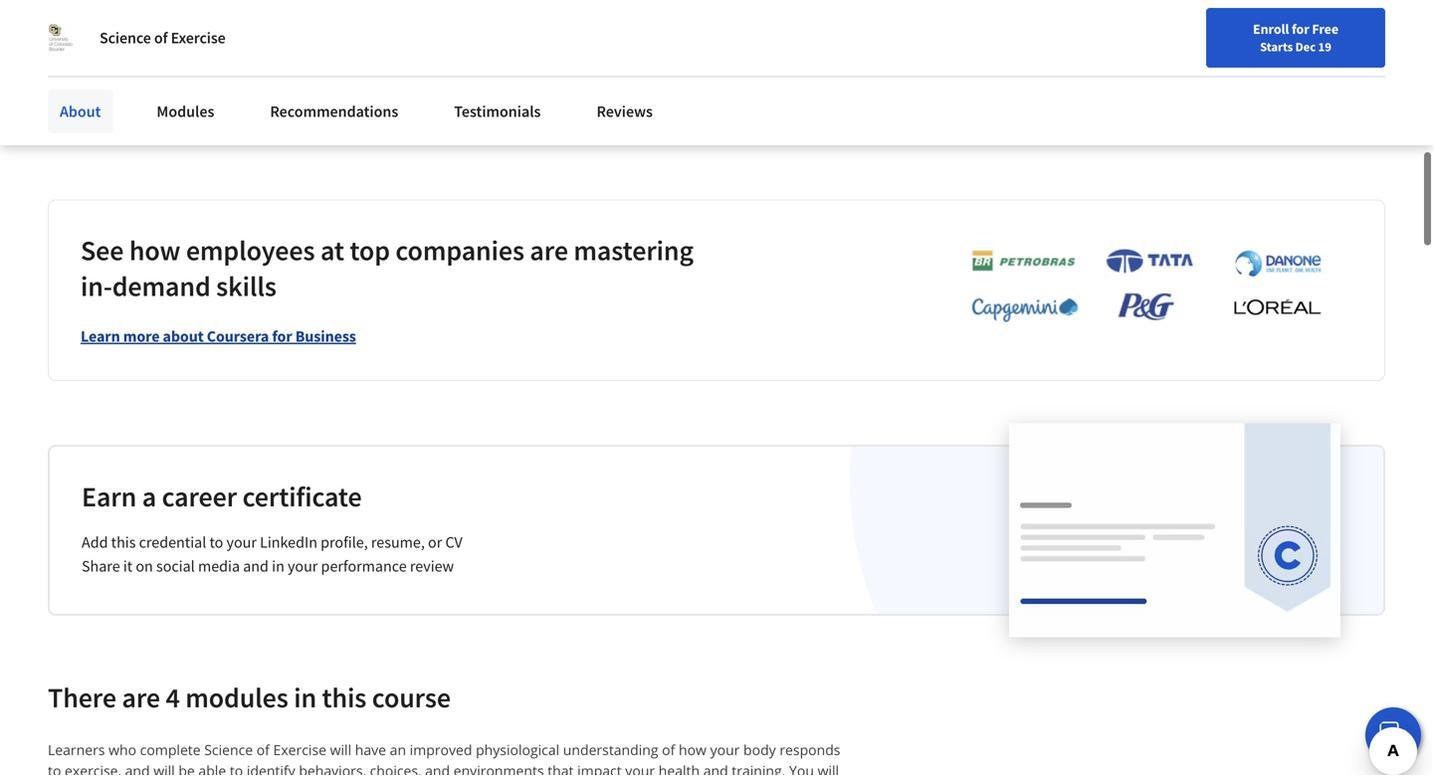 Task type: describe. For each thing, give the bounding box(es) containing it.
health
[[659, 762, 700, 775]]

0 horizontal spatial of
[[154, 28, 168, 48]]

0 vertical spatial science
[[100, 28, 151, 48]]

science inside learners who complete science of exercise will have an improved physiological understanding of how your body responds to exercise, and will be able to identify behaviors, choices, and environments that impact your health and training. you wil
[[204, 741, 253, 760]]

or
[[428, 533, 442, 553]]

and down who
[[125, 762, 150, 775]]

coursera enterprise logos image
[[941, 248, 1340, 333]]

profile
[[171, 85, 209, 103]]

for individuals
[[32, 10, 133, 30]]

see
[[81, 233, 124, 268]]

enroll for free starts dec 19
[[1253, 20, 1339, 55]]

and down improved
[[425, 762, 450, 775]]

behaviors,
[[299, 762, 366, 775]]

career
[[162, 479, 237, 514]]

recommendations link
[[258, 90, 410, 133]]

science of exercise
[[100, 28, 226, 48]]

impact
[[577, 762, 622, 775]]

to inside add this credential to your linkedin profile, resume, or cv share it on social media and in your performance review
[[209, 533, 223, 553]]

and right health
[[703, 762, 728, 775]]

about
[[163, 327, 204, 347]]

it
[[123, 557, 133, 576]]

find your new career link
[[928, 60, 1072, 85]]

dec
[[1295, 39, 1316, 55]]

0 horizontal spatial will
[[153, 762, 175, 775]]

to down learners
[[48, 762, 61, 775]]

0 horizontal spatial for
[[272, 327, 292, 347]]

learn more about coursera for business
[[81, 327, 356, 347]]

add to your linkedin profile
[[48, 85, 209, 103]]

training.
[[732, 762, 786, 775]]

add for add to your linkedin profile
[[48, 85, 71, 103]]

testimonials
[[454, 102, 541, 121]]

reviews
[[597, 102, 653, 121]]

credential
[[139, 533, 206, 553]]

learn more about coursera for business link
[[81, 327, 356, 347]]

earn
[[82, 479, 137, 514]]

add this credential to your linkedin profile, resume, or cv share it on social media and in your performance review
[[82, 533, 463, 576]]

physiological
[[476, 741, 559, 760]]

exercise,
[[65, 762, 121, 775]]

individuals
[[57, 10, 133, 30]]

learners
[[48, 741, 105, 760]]

improved
[[410, 741, 472, 760]]

coursera
[[207, 327, 269, 347]]

understanding
[[563, 741, 658, 760]]

this inside add this credential to your linkedin profile, resume, or cv share it on social media and in your performance review
[[111, 533, 136, 553]]

able
[[198, 762, 226, 775]]

for inside enroll for free starts dec 19
[[1292, 20, 1309, 38]]

in-
[[81, 269, 112, 304]]

and inside add this credential to your linkedin profile, resume, or cv share it on social media and in your performance review
[[243, 557, 269, 576]]

more
[[123, 327, 160, 347]]

have
[[355, 741, 386, 760]]

see how employees at top companies are mastering in-demand skills
[[81, 233, 694, 304]]

testimonials link
[[442, 90, 553, 133]]

body
[[743, 741, 776, 760]]

performance
[[321, 557, 407, 576]]

1 horizontal spatial in
[[294, 680, 317, 715]]

modules
[[157, 102, 214, 121]]

linkedin inside add this credential to your linkedin profile, resume, or cv share it on social media and in your performance review
[[260, 533, 317, 553]]

certificate
[[242, 479, 362, 514]]

resume,
[[371, 533, 425, 553]]

environments
[[454, 762, 544, 775]]

are inside see how employees at top companies are mastering in-demand skills
[[530, 233, 568, 268]]

chat with us image
[[1377, 720, 1409, 751]]

earn a career certificate
[[82, 479, 362, 514]]

there
[[48, 680, 116, 715]]

0 vertical spatial exercise
[[171, 28, 226, 48]]



Task type: vqa. For each thing, say whether or not it's contained in the screenshot.
Usd
no



Task type: locate. For each thing, give the bounding box(es) containing it.
university of colorado boulder image
[[48, 24, 76, 52]]

for
[[1292, 20, 1309, 38], [272, 327, 292, 347]]

this
[[111, 533, 136, 553], [322, 680, 367, 715]]

1 vertical spatial in
[[294, 680, 317, 715]]

for left the business
[[272, 327, 292, 347]]

an
[[390, 741, 406, 760]]

are
[[530, 233, 568, 268], [122, 680, 160, 715]]

how
[[129, 233, 180, 268], [679, 741, 707, 760]]

to right 'able'
[[230, 762, 243, 775]]

in right modules at the bottom left
[[294, 680, 317, 715]]

there are 4 modules in this course
[[48, 680, 451, 715]]

find
[[938, 63, 963, 81]]

find your new career
[[938, 63, 1062, 81]]

of up health
[[662, 741, 675, 760]]

add for add this credential to your linkedin profile, resume, or cv share it on social media and in your performance review
[[82, 533, 108, 553]]

share
[[82, 557, 120, 576]]

free
[[1312, 20, 1339, 38]]

profile,
[[321, 533, 368, 553]]

exercise
[[171, 28, 226, 48], [273, 741, 326, 760]]

add inside add this credential to your linkedin profile, resume, or cv share it on social media and in your performance review
[[82, 533, 108, 553]]

english button
[[1072, 40, 1192, 105]]

employees
[[186, 233, 315, 268]]

exercise inside learners who complete science of exercise will have an improved physiological understanding of how your body responds to exercise, and will be able to identify behaviors, choices, and environments that impact your health and training. you wil
[[273, 741, 326, 760]]

1 vertical spatial this
[[322, 680, 367, 715]]

mastering
[[574, 233, 694, 268]]

0 horizontal spatial science
[[100, 28, 151, 48]]

1 horizontal spatial of
[[256, 741, 270, 760]]

to down the university of colorado boulder image
[[74, 85, 86, 103]]

1 horizontal spatial add
[[82, 533, 108, 553]]

coursera career certificate image
[[1009, 424, 1341, 637]]

4
[[166, 680, 180, 715]]

of up identify
[[256, 741, 270, 760]]

1 horizontal spatial linkedin
[[260, 533, 317, 553]]

for
[[32, 10, 54, 30]]

top
[[350, 233, 390, 268]]

1 horizontal spatial this
[[322, 680, 367, 715]]

0 vertical spatial how
[[129, 233, 180, 268]]

on
[[136, 557, 153, 576]]

in right media
[[272, 557, 284, 576]]

0 vertical spatial are
[[530, 233, 568, 268]]

to
[[74, 85, 86, 103], [209, 533, 223, 553], [48, 762, 61, 775], [230, 762, 243, 775]]

show notifications image
[[1221, 65, 1245, 89]]

1 vertical spatial are
[[122, 680, 160, 715]]

responds
[[780, 741, 840, 760]]

in
[[272, 557, 284, 576], [294, 680, 317, 715]]

cv
[[445, 533, 463, 553]]

this up have
[[322, 680, 367, 715]]

will
[[330, 741, 351, 760], [153, 762, 175, 775]]

linkedin
[[118, 85, 168, 103], [260, 533, 317, 553]]

to up media
[[209, 533, 223, 553]]

exercise up profile
[[171, 28, 226, 48]]

complete
[[140, 741, 201, 760]]

0 vertical spatial this
[[111, 533, 136, 553]]

that
[[548, 762, 574, 775]]

and
[[243, 557, 269, 576], [125, 762, 150, 775], [425, 762, 450, 775], [703, 762, 728, 775]]

a
[[142, 479, 156, 514]]

recommendations
[[270, 102, 398, 121]]

2 horizontal spatial of
[[662, 741, 675, 760]]

you
[[789, 762, 814, 775]]

None search field
[[284, 52, 612, 92]]

0 vertical spatial in
[[272, 557, 284, 576]]

science up 'able'
[[204, 741, 253, 760]]

identify
[[247, 762, 295, 775]]

media
[[198, 557, 240, 576]]

learn
[[81, 327, 120, 347]]

1 horizontal spatial are
[[530, 233, 568, 268]]

0 horizontal spatial this
[[111, 533, 136, 553]]

0 vertical spatial will
[[330, 741, 351, 760]]

are left mastering
[[530, 233, 568, 268]]

1 vertical spatial for
[[272, 327, 292, 347]]

0 horizontal spatial are
[[122, 680, 160, 715]]

starts
[[1260, 39, 1293, 55]]

business
[[295, 327, 356, 347]]

modules link
[[145, 90, 226, 133]]

will down complete
[[153, 762, 175, 775]]

english
[[1108, 62, 1157, 82]]

science
[[100, 28, 151, 48], [204, 741, 253, 760]]

this up it
[[111, 533, 136, 553]]

add down the university of colorado boulder image
[[48, 85, 71, 103]]

19
[[1318, 39, 1332, 55]]

of up add to your linkedin profile on the top left of the page
[[154, 28, 168, 48]]

demand
[[112, 269, 211, 304]]

exercise up identify
[[273, 741, 326, 760]]

review
[[410, 557, 454, 576]]

0 horizontal spatial in
[[272, 557, 284, 576]]

1 horizontal spatial science
[[204, 741, 253, 760]]

and right media
[[243, 557, 269, 576]]

1 horizontal spatial for
[[1292, 20, 1309, 38]]

your
[[966, 63, 993, 81], [88, 85, 115, 103], [226, 533, 257, 553], [288, 557, 318, 576], [710, 741, 740, 760], [625, 762, 655, 775]]

0 horizontal spatial linkedin
[[118, 85, 168, 103]]

be
[[178, 762, 195, 775]]

linkedin left profile
[[118, 85, 168, 103]]

course
[[372, 680, 451, 715]]

companies
[[395, 233, 524, 268]]

who
[[109, 741, 136, 760]]

in inside add this credential to your linkedin profile, resume, or cv share it on social media and in your performance review
[[272, 557, 284, 576]]

1 vertical spatial exercise
[[273, 741, 326, 760]]

how up health
[[679, 741, 707, 760]]

0 vertical spatial add
[[48, 85, 71, 103]]

0 horizontal spatial how
[[129, 233, 180, 268]]

are left 4 at bottom
[[122, 680, 160, 715]]

career
[[1024, 63, 1062, 81]]

how inside see how employees at top companies are mastering in-demand skills
[[129, 233, 180, 268]]

how inside learners who complete science of exercise will have an improved physiological understanding of how your body responds to exercise, and will be able to identify behaviors, choices, and environments that impact your health and training. you wil
[[679, 741, 707, 760]]

1 vertical spatial add
[[82, 533, 108, 553]]

at
[[320, 233, 344, 268]]

about link
[[48, 90, 113, 133]]

add up share
[[82, 533, 108, 553]]

1 vertical spatial science
[[204, 741, 253, 760]]

0 vertical spatial for
[[1292, 20, 1309, 38]]

1 vertical spatial how
[[679, 741, 707, 760]]

enroll
[[1253, 20, 1289, 38]]

how up the demand
[[129, 233, 180, 268]]

add
[[48, 85, 71, 103], [82, 533, 108, 553]]

reviews link
[[585, 90, 665, 133]]

coursera image
[[24, 56, 150, 88]]

1 vertical spatial will
[[153, 762, 175, 775]]

1 vertical spatial linkedin
[[260, 533, 317, 553]]

linkedin down certificate
[[260, 533, 317, 553]]

0 vertical spatial linkedin
[[118, 85, 168, 103]]

will up behaviors, in the bottom of the page
[[330, 741, 351, 760]]

new
[[995, 63, 1021, 81]]

social
[[156, 557, 195, 576]]

for up dec
[[1292, 20, 1309, 38]]

0 horizontal spatial add
[[48, 85, 71, 103]]

modules
[[185, 680, 288, 715]]

science up coursera image
[[100, 28, 151, 48]]

skills
[[216, 269, 276, 304]]

1 horizontal spatial how
[[679, 741, 707, 760]]

learners who complete science of exercise will have an improved physiological understanding of how your body responds to exercise, and will be able to identify behaviors, choices, and environments that impact your health and training. you wil
[[48, 741, 844, 775]]

of
[[154, 28, 168, 48], [256, 741, 270, 760], [662, 741, 675, 760]]

0 horizontal spatial exercise
[[171, 28, 226, 48]]

1 horizontal spatial will
[[330, 741, 351, 760]]

1 horizontal spatial exercise
[[273, 741, 326, 760]]

choices,
[[370, 762, 421, 775]]

about
[[60, 102, 101, 121]]



